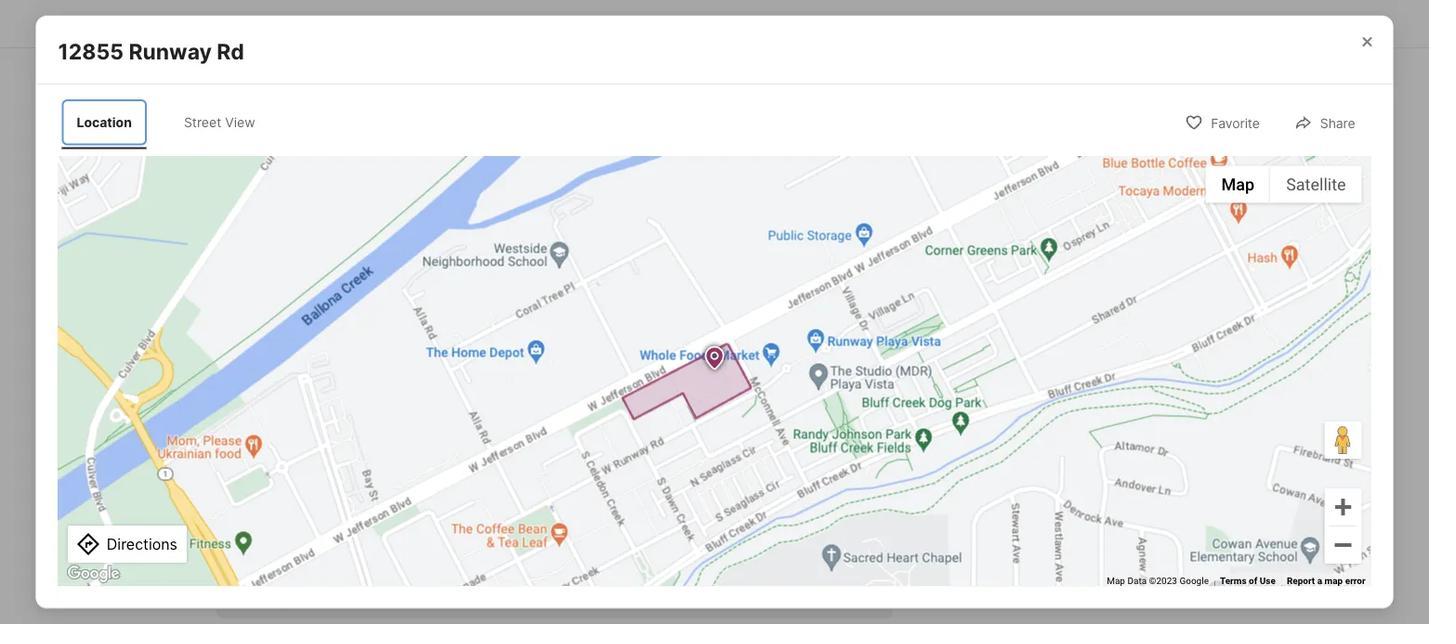 Task type: vqa. For each thing, say whether or not it's contained in the screenshot.
Use to the top
yes



Task type: locate. For each thing, give the bounding box(es) containing it.
oct for 28
[[1052, 265, 1076, 279]]

0 horizontal spatial share
[[1162, 16, 1197, 32]]

- down message
[[1083, 510, 1090, 528]]

vista up 3234
[[1042, 510, 1080, 528]]

1 horizontal spatial playa
[[1045, 69, 1094, 92]]

0 horizontal spatial favorite button
[[906, 4, 1013, 42]]

terms of use link inside '12855 runway rd' dialog
[[1220, 575, 1276, 586]]

0 vertical spatial tab list
[[217, 0, 825, 47]]

0 vertical spatial satellite button
[[1271, 166, 1362, 203]]

tour in person
[[967, 154, 1045, 167]]

1 vertical spatial map
[[1325, 575, 1343, 586]]

1 horizontal spatial tour
[[1172, 154, 1193, 167]]

0 vertical spatial playa
[[1045, 69, 1094, 92]]

of inside '12855 runway rd' dialog
[[1249, 575, 1258, 586]]

schedule tour button
[[922, 314, 1213, 359]]

0 vertical spatial -
[[1150, 69, 1158, 92]]

0 horizontal spatial tour
[[922, 69, 963, 92]]

1 vertical spatial share button
[[1279, 103, 1371, 141]]

report a map error inside '12855 runway rd' dialog
[[1287, 575, 1366, 586]]

terms for report a map error link to the top
[[742, 532, 769, 543]]

tab list for 'favorite' button in '12855 runway rd' dialog
[[58, 96, 289, 149]]

0 horizontal spatial montecito
[[922, 97, 1015, 120]]

satellite inside "menu bar"
[[306, 271, 367, 290]]

1 horizontal spatial satellite button
[[1271, 166, 1362, 203]]

person
[[1007, 154, 1045, 167]]

data for map data ©2023 google
[[1128, 575, 1147, 586]]

tour
[[1172, 154, 1193, 167], [1088, 327, 1118, 345]]

0 horizontal spatial directions
[[107, 536, 177, 554]]

of for report a map error link to the top
[[771, 532, 780, 543]]

1 horizontal spatial -
[[1150, 69, 1158, 92]]

2 tab from the left
[[438, 3, 549, 47]]

0 horizontal spatial satellite
[[306, 271, 367, 290]]

0 vertical spatial at
[[1022, 69, 1040, 92]]

use for report a map error link to the top
[[782, 532, 798, 543]]

at down x-out button
[[1022, 69, 1040, 92]]

1 horizontal spatial at
[[1022, 69, 1040, 92]]

share button
[[1120, 4, 1213, 42], [1279, 103, 1371, 141]]

1 horizontal spatial montecito
[[1094, 510, 1168, 528]]

1 horizontal spatial satellite
[[1286, 175, 1346, 194]]

at inside villas at playa vista - montecito (310) 362-3234
[[981, 510, 996, 528]]

0 horizontal spatial oct
[[956, 265, 980, 279]]

terms of use right map data
[[742, 532, 798, 543]]

menu bar inside '12855 runway rd' dialog
[[1206, 166, 1362, 203]]

0 horizontal spatial tour
[[1088, 327, 1118, 345]]

a
[[262, 52, 271, 73], [839, 532, 844, 543], [1318, 575, 1323, 586], [391, 577, 399, 595]]

report
[[809, 532, 837, 543], [1287, 575, 1315, 586]]

terms right map data
[[742, 532, 769, 543]]

of right google
[[1249, 575, 1258, 586]]

list box containing tour in person
[[922, 138, 1213, 184]]

property
[[308, 101, 371, 119]]

share
[[1162, 16, 1197, 32], [1321, 115, 1356, 131]]

montecito inside villas at playa vista - montecito (310) 362-3234
[[1094, 510, 1168, 528]]

0 vertical spatial error
[[867, 532, 888, 543]]

0 vertical spatial use
[[782, 532, 798, 543]]

terms of use
[[742, 532, 798, 543], [1220, 575, 1276, 586]]

terms of use link for the rightmost report a map error link
[[1220, 575, 1276, 586]]

google
[[1180, 575, 1209, 586]]

montecito
[[922, 97, 1015, 120], [1094, 510, 1168, 528]]

0 vertical spatial of
[[771, 532, 780, 543]]

vista
[[1098, 69, 1145, 92], [1042, 510, 1080, 528]]

satellite
[[1286, 175, 1346, 194], [306, 271, 367, 290]]

playa
[[1045, 69, 1094, 92], [999, 510, 1038, 528]]

1 vertical spatial favorite button
[[1169, 103, 1276, 141]]

data inside button
[[712, 532, 731, 543]]

0 vertical spatial terms of use link
[[742, 532, 798, 543]]

tour inside option
[[967, 154, 992, 167]]

0 vertical spatial terms
[[742, 532, 769, 543]]

error for report a map error link to the top
[[867, 532, 888, 543]]

terms of use right google
[[1220, 575, 1276, 586]]

map region
[[0, 0, 1429, 625], [211, 172, 925, 625]]

4 tab from the left
[[619, 3, 721, 47]]

1 vertical spatial villas
[[938, 510, 978, 528]]

data
[[712, 532, 731, 543], [1128, 575, 1147, 586]]

1 horizontal spatial google image
[[221, 519, 283, 543]]

0 horizontal spatial error
[[867, 532, 888, 543]]

directions button inside '12855 runway rd' dialog
[[68, 526, 187, 563]]

1 horizontal spatial of
[[1249, 575, 1258, 586]]

terms of use link right google
[[1220, 575, 1276, 586]]

tab list
[[217, 0, 825, 47], [58, 96, 289, 149]]

at
[[1022, 69, 1040, 92], [981, 510, 996, 528]]

x-
[[1062, 16, 1075, 32]]

0 horizontal spatial report a map error
[[809, 532, 888, 543]]

menu bar
[[1206, 166, 1362, 203]]

1 vertical spatial report a map error link
[[1287, 575, 1366, 586]]

1 vertical spatial favorite
[[1211, 115, 1260, 131]]

street view
[[184, 114, 255, 130]]

map
[[1222, 175, 1255, 194], [691, 532, 709, 543], [1107, 575, 1125, 586]]

©2023
[[1149, 575, 1177, 586]]

1 horizontal spatial error
[[1346, 575, 1366, 586]]

0 horizontal spatial at
[[981, 510, 996, 528]]

rd
[[217, 38, 244, 64]]

self guided tour
[[1109, 154, 1193, 167]]

montecito up tour in person option
[[922, 97, 1015, 120]]

29
[[1142, 231, 1177, 263]]

favorite inside '12855 runway rd' dialog
[[1211, 115, 1260, 131]]

favorite button for share button in '12855 runway rd' dialog
[[1169, 103, 1276, 141]]

plans?
[[476, 52, 530, 73]]

-
[[1150, 69, 1158, 92], [1083, 510, 1090, 528]]

directions
[[799, 270, 848, 282], [107, 536, 177, 554]]

add
[[358, 577, 388, 595]]

27
[[951, 231, 984, 263]]

oct
[[956, 265, 980, 279], [1052, 265, 1076, 279], [1148, 265, 1171, 279]]

0 horizontal spatial share button
[[1120, 4, 1213, 42]]

oct for 27
[[956, 265, 980, 279]]

have a question about the floor plans?
[[217, 52, 530, 73]]

1 vertical spatial report
[[1287, 575, 1315, 586]]

send
[[1015, 431, 1052, 449]]

- up self guided tour
[[1150, 69, 1158, 92]]

satellite for menu bar at the top of page containing map
[[1286, 175, 1346, 194]]

error inside '12855 runway rd' dialog
[[1346, 575, 1366, 586]]

villas up (310)
[[938, 510, 978, 528]]

villas up tour in person option
[[968, 69, 1018, 92]]

1 horizontal spatial map
[[1325, 575, 1343, 586]]

villas
[[968, 69, 1018, 92], [938, 510, 978, 528]]

guided
[[1133, 154, 1169, 167]]

1 vertical spatial playa
[[999, 510, 1038, 528]]

1 vertical spatial report a map error
[[1287, 575, 1366, 586]]

next image
[[1191, 234, 1220, 264]]

0 vertical spatial satellite
[[1286, 175, 1346, 194]]

1 vertical spatial terms of use link
[[1220, 575, 1276, 586]]

0 vertical spatial map
[[847, 532, 865, 543]]

2 horizontal spatial map
[[1222, 175, 1255, 194]]

schedule
[[1017, 327, 1085, 345]]

map inside popup button
[[1222, 175, 1255, 194]]

1 horizontal spatial tour
[[967, 154, 992, 167]]

5 tab from the left
[[721, 3, 810, 47]]

terms for the rightmost report a map error link
[[1220, 575, 1247, 586]]

satellite button
[[1271, 166, 1362, 203], [291, 262, 383, 299]]

schedule tour
[[1017, 327, 1118, 345]]

1 vertical spatial of
[[1249, 575, 1258, 586]]

1 vertical spatial directions
[[107, 536, 177, 554]]

menu bar containing map
[[1206, 166, 1362, 203]]

error
[[867, 532, 888, 543], [1346, 575, 1366, 586]]

1 vertical spatial share
[[1321, 115, 1356, 131]]

1 vertical spatial vista
[[1042, 510, 1080, 528]]

terms of use link right map data
[[742, 532, 798, 543]]

vista down x-out button
[[1098, 69, 1145, 92]]

0 vertical spatial favorite button
[[906, 4, 1013, 42]]

1 vertical spatial use
[[1260, 575, 1276, 586]]

terms
[[742, 532, 769, 543], [1220, 575, 1247, 586]]

oct inside friday 27 oct
[[956, 265, 980, 279]]

playa down 'x-'
[[1045, 69, 1094, 92]]

or
[[1057, 383, 1078, 401]]

tour right guided
[[1172, 154, 1193, 167]]

montecito up map data ©2023 google
[[1094, 510, 1168, 528]]

0 vertical spatial favorite
[[948, 16, 997, 32]]

1 horizontal spatial share button
[[1279, 103, 1371, 141]]

0 vertical spatial montecito
[[922, 97, 1015, 120]]

tab list inside '12855 runway rd' dialog
[[58, 96, 289, 149]]

1 horizontal spatial data
[[1128, 575, 1147, 586]]

map data ©2023 google
[[1107, 575, 1209, 586]]

favorite
[[948, 16, 997, 32], [1211, 115, 1260, 131]]

villas inside villas at playa vista - montecito (310) 362-3234
[[938, 510, 978, 528]]

1 horizontal spatial favorite button
[[1169, 103, 1276, 141]]

use right map data
[[782, 532, 798, 543]]

in
[[994, 154, 1004, 167]]

map for map data
[[691, 532, 709, 543]]

tab list for 'favorite' button corresponding to x-out button
[[217, 0, 825, 47]]

tour inside tour villas at playa vista - montecito
[[922, 69, 963, 92]]

1 horizontal spatial terms
[[1220, 575, 1247, 586]]

map inside button
[[691, 532, 709, 543]]

1 horizontal spatial directions button
[[774, 264, 852, 289]]

3 oct from the left
[[1148, 265, 1171, 279]]

0 horizontal spatial report
[[809, 532, 837, 543]]

1 horizontal spatial share
[[1321, 115, 1356, 131]]

playa up 3234
[[999, 510, 1038, 528]]

1 vertical spatial terms
[[1220, 575, 1247, 586]]

0 horizontal spatial map
[[691, 532, 709, 543]]

terms of use link
[[742, 532, 798, 543], [1220, 575, 1276, 586]]

0 horizontal spatial favorite
[[948, 16, 997, 32]]

0 vertical spatial tour
[[1172, 154, 1193, 167]]

oct down 29
[[1148, 265, 1171, 279]]

map
[[847, 532, 865, 543], [1325, 575, 1343, 586]]

favorite button
[[906, 4, 1013, 42], [1169, 103, 1276, 141]]

1 vertical spatial error
[[1346, 575, 1366, 586]]

1 vertical spatial tour
[[967, 154, 992, 167]]

satellite menu bar
[[226, 262, 383, 299]]

oct down 27
[[956, 265, 980, 279]]

x-out button
[[1020, 4, 1113, 42]]

satellite inside menu bar
[[1286, 175, 1346, 194]]

2 horizontal spatial oct
[[1148, 265, 1171, 279]]

1 vertical spatial -
[[1083, 510, 1090, 528]]

1 horizontal spatial favorite
[[1211, 115, 1260, 131]]

(310) 362-3234 link
[[938, 536, 1056, 554]]

villas inside tour villas at playa vista - montecito
[[968, 69, 1018, 92]]

1 vertical spatial google image
[[63, 562, 124, 587]]

0 horizontal spatial terms of use
[[742, 532, 798, 543]]

use right google
[[1260, 575, 1276, 586]]

0 horizontal spatial directions button
[[68, 526, 187, 563]]

list box
[[922, 138, 1213, 184]]

at up (310) 362-3234 link
[[981, 510, 996, 528]]

12855 runway rd element
[[58, 16, 267, 65]]

1 vertical spatial satellite
[[306, 271, 367, 290]]

tour
[[922, 69, 963, 92], [967, 154, 992, 167]]

of right map data
[[771, 532, 780, 543]]

0 horizontal spatial google image
[[63, 562, 124, 587]]

oct inside the saturday 28 oct
[[1052, 265, 1076, 279]]

0 horizontal spatial data
[[712, 532, 731, 543]]

1 vertical spatial data
[[1128, 575, 1147, 586]]

error for the rightmost report a map error link
[[1346, 575, 1366, 586]]

data for map data
[[712, 532, 731, 543]]

friday 27 oct
[[949, 215, 987, 279]]

0 vertical spatial villas
[[968, 69, 1018, 92]]

tour villas at playa vista - montecito
[[922, 69, 1158, 120]]

map data button
[[691, 531, 731, 544]]

favorite button for x-out button
[[906, 4, 1013, 42]]

1 horizontal spatial vista
[[1098, 69, 1145, 92]]

0 horizontal spatial vista
[[1042, 510, 1080, 528]]

2 oct from the left
[[1052, 265, 1076, 279]]

oct down 28
[[1052, 265, 1076, 279]]

terms inside '12855 runway rd' dialog
[[1220, 575, 1247, 586]]

of
[[771, 532, 780, 543], [1249, 575, 1258, 586]]

oct inside sunday 29 oct
[[1148, 265, 1171, 279]]

1 vertical spatial directions button
[[68, 526, 187, 563]]

tab list containing location
[[58, 96, 289, 149]]

playa inside villas at playa vista - montecito (310) 362-3234
[[999, 510, 1038, 528]]

1 horizontal spatial map
[[1107, 575, 1125, 586]]

report a map error link
[[809, 532, 888, 543], [1287, 575, 1366, 586]]

map data
[[691, 532, 731, 543]]

terms right google
[[1220, 575, 1247, 586]]

0 vertical spatial data
[[712, 532, 731, 543]]

0 vertical spatial share
[[1162, 16, 1197, 32]]

0 horizontal spatial use
[[782, 532, 798, 543]]

tour right 'schedule'
[[1088, 327, 1118, 345]]

0 horizontal spatial playa
[[999, 510, 1038, 528]]

message
[[1055, 431, 1120, 449]]

friday
[[949, 215, 987, 229]]

(310)
[[938, 536, 977, 554]]

·
[[346, 577, 351, 595]]

report a map error
[[809, 532, 888, 543], [1287, 575, 1366, 586]]

1 oct from the left
[[956, 265, 980, 279]]

0 horizontal spatial terms of use link
[[742, 532, 798, 543]]

use inside '12855 runway rd' dialog
[[1260, 575, 1276, 586]]

12855 runway rd dialog
[[0, 0, 1429, 625]]

1 vertical spatial tour
[[1088, 327, 1118, 345]]

map region for satellite "menu bar"
[[211, 172, 925, 625]]

location
[[77, 114, 132, 130]]

about
[[351, 52, 399, 73]]

favorite button inside '12855 runway rd' dialog
[[1169, 103, 1276, 141]]

tab
[[339, 3, 438, 47], [438, 3, 549, 47], [549, 3, 619, 47], [619, 3, 721, 47], [721, 3, 810, 47]]

google image
[[221, 519, 283, 543], [63, 562, 124, 587]]

use
[[782, 532, 798, 543], [1260, 575, 1276, 586]]

1 horizontal spatial oct
[[1052, 265, 1076, 279]]

— min · add a commute
[[294, 577, 471, 595]]

0 horizontal spatial satellite button
[[291, 262, 383, 299]]

data inside '12855 runway rd' dialog
[[1128, 575, 1147, 586]]

directions button
[[774, 264, 852, 289], [68, 526, 187, 563]]

at inside tour villas at playa vista - montecito
[[1022, 69, 1040, 92]]

0 vertical spatial tour
[[922, 69, 963, 92]]

1 horizontal spatial report a map error
[[1287, 575, 1366, 586]]



Task type: describe. For each thing, give the bounding box(es) containing it.
x-out
[[1062, 16, 1097, 32]]

362-
[[981, 536, 1017, 554]]

send message button
[[922, 418, 1213, 463]]

1 vertical spatial satellite button
[[291, 262, 383, 299]]

1 tab from the left
[[339, 3, 438, 47]]

map for map data ©2023 google
[[1107, 575, 1125, 586]]

the
[[403, 52, 430, 73]]

tour inside button
[[1088, 327, 1118, 345]]

commute
[[403, 577, 471, 595]]

out
[[1075, 16, 1097, 32]]

floor
[[434, 52, 472, 73]]

28
[[1046, 231, 1081, 263]]

0 vertical spatial report a map error link
[[809, 532, 888, 543]]

1 horizontal spatial report a map error link
[[1287, 575, 1366, 586]]

terms of use inside '12855 runway rd' dialog
[[1220, 575, 1276, 586]]

send message
[[1015, 431, 1120, 449]]

saturday
[[1035, 215, 1093, 229]]

montecito inside tour villas at playa vista - montecito
[[922, 97, 1015, 120]]

0 vertical spatial directions button
[[774, 264, 852, 289]]

of for the rightmost report a map error link
[[1249, 575, 1258, 586]]

tour inside option
[[1172, 154, 1193, 167]]

have
[[217, 52, 258, 73]]

sunday 29 oct
[[1137, 215, 1182, 279]]

contact property button
[[217, 88, 402, 133]]

3 tab from the left
[[549, 3, 619, 47]]

0 horizontal spatial map
[[847, 532, 865, 543]]

min
[[312, 577, 339, 595]]

0 vertical spatial google image
[[221, 519, 283, 543]]

view
[[225, 114, 255, 130]]

tour for tour villas at playa vista - montecito
[[922, 69, 963, 92]]

a inside dialog
[[1318, 575, 1323, 586]]

12855 runway rd
[[58, 38, 244, 64]]

map inside '12855 runway rd' dialog
[[1325, 575, 1343, 586]]

question
[[275, 52, 347, 73]]

0 vertical spatial report
[[809, 532, 837, 543]]

terms of use link for report a map error link to the top
[[742, 532, 798, 543]]

contact property
[[247, 101, 371, 119]]

share button inside '12855 runway rd' dialog
[[1279, 103, 1371, 141]]

1 horizontal spatial directions
[[799, 270, 848, 282]]

street
[[184, 114, 221, 130]]

playa inside tour villas at playa vista - montecito
[[1045, 69, 1094, 92]]

tour for tour in person
[[967, 154, 992, 167]]

villas at playa vista - montecito (310) 362-3234
[[938, 510, 1168, 554]]

share inside '12855 runway rd' dialog
[[1321, 115, 1356, 131]]

map region for menu bar at the top of page containing map
[[0, 0, 1429, 625]]

12855
[[58, 38, 124, 64]]

satellite button inside '12855 runway rd' dialog
[[1271, 166, 1362, 203]]

saturday 28 oct
[[1035, 215, 1093, 279]]

vista inside villas at playa vista - montecito (310) 362-3234
[[1042, 510, 1080, 528]]

self
[[1109, 154, 1130, 167]]

sunday
[[1137, 215, 1182, 229]]

location tab
[[62, 99, 147, 145]]

satellite for satellite "menu bar"
[[306, 271, 367, 290]]

3234
[[1017, 536, 1056, 554]]

report inside '12855 runway rd' dialog
[[1287, 575, 1315, 586]]

street view tab
[[169, 99, 270, 145]]

vista inside tour villas at playa vista - montecito
[[1098, 69, 1145, 92]]

0 vertical spatial terms of use
[[742, 532, 798, 543]]

use for the rightmost report a map error link
[[1260, 575, 1276, 586]]

oct for 29
[[1148, 265, 1171, 279]]

tour in person option
[[922, 138, 1065, 184]]

- inside tour villas at playa vista - montecito
[[1150, 69, 1158, 92]]

add a commute button
[[358, 575, 471, 597]]

directions inside '12855 runway rd' dialog
[[107, 536, 177, 554]]

self guided tour option
[[1065, 138, 1213, 184]]

map for map
[[1222, 175, 1255, 194]]

0 vertical spatial share button
[[1120, 4, 1213, 42]]

runway
[[129, 38, 212, 64]]

google image inside '12855 runway rd' dialog
[[63, 562, 124, 587]]

- inside villas at playa vista - montecito (310) 362-3234
[[1083, 510, 1090, 528]]

—
[[294, 577, 309, 595]]

map button
[[1206, 166, 1271, 203]]

contact
[[247, 101, 305, 119]]



